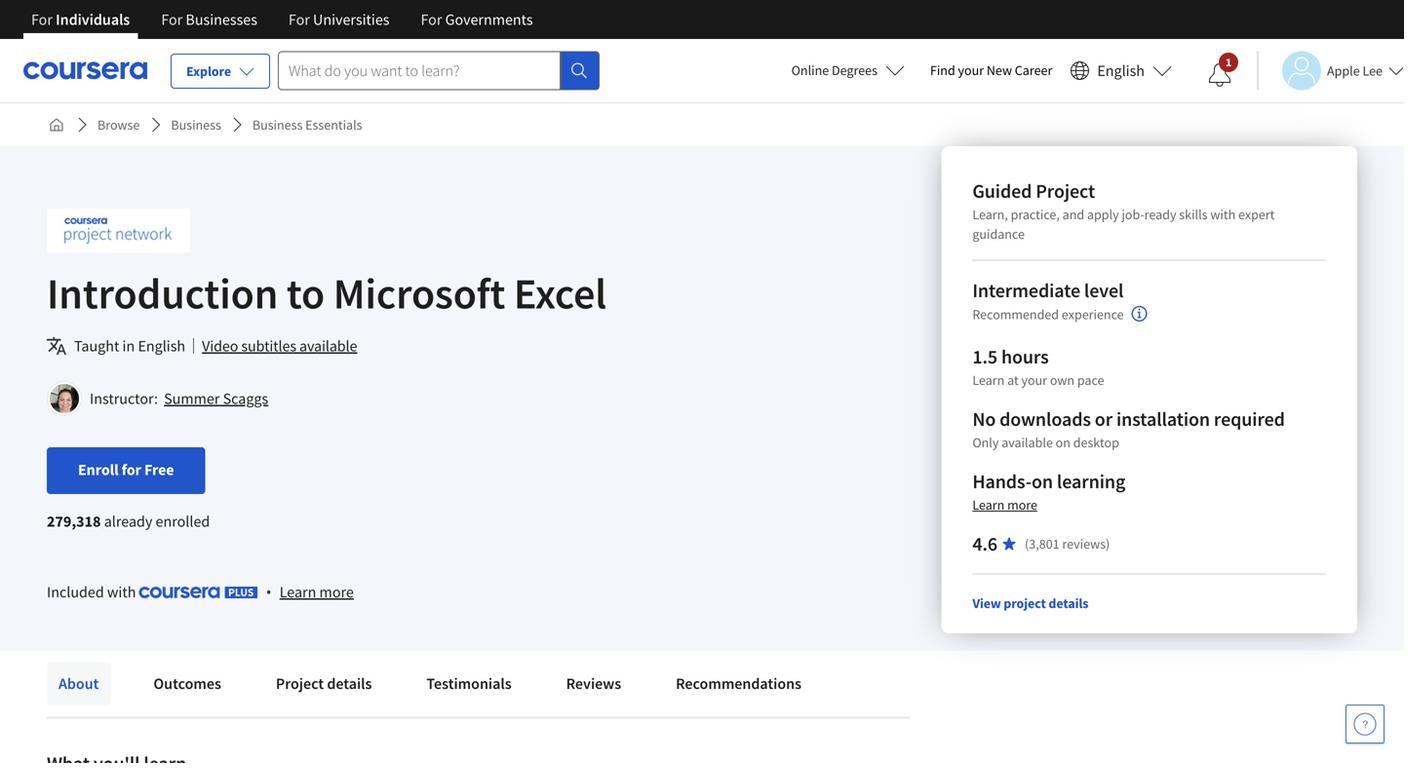 Task type: vqa. For each thing, say whether or not it's contained in the screenshot.
Scaggs
yes



Task type: locate. For each thing, give the bounding box(es) containing it.
1 horizontal spatial more
[[1008, 496, 1038, 514]]

0 horizontal spatial learn more link
[[280, 580, 354, 604]]

information about difficulty level pre-requisites. image
[[1132, 306, 1147, 322]]

for governments
[[421, 10, 533, 29]]

expert
[[1239, 206, 1275, 223]]

coursera plus image
[[139, 587, 258, 599]]

reviews
[[566, 674, 621, 694]]

business left essentials
[[252, 116, 303, 134]]

0 vertical spatial available
[[299, 336, 357, 356]]

0 vertical spatial project
[[1036, 179, 1095, 203]]

details
[[1049, 595, 1089, 612], [327, 674, 372, 694]]

available inside no downloads or installation required only available on desktop
[[1002, 434, 1053, 452]]

1.5 hours learn at your own pace
[[973, 345, 1105, 389]]

project
[[1036, 179, 1095, 203], [276, 674, 324, 694]]

project inside guided project learn, practice, and apply job-ready skills with expert guidance
[[1036, 179, 1095, 203]]

1 horizontal spatial english
[[1097, 61, 1145, 80]]

explore
[[186, 62, 231, 80]]

own
[[1050, 372, 1075, 389]]

project up the and
[[1036, 179, 1095, 203]]

1 for from the left
[[31, 10, 53, 29]]

about link
[[47, 663, 111, 706]]

english right career
[[1097, 61, 1145, 80]]

learn more link down 'hands-'
[[973, 496, 1038, 514]]

1 vertical spatial available
[[1002, 434, 1053, 452]]

1 vertical spatial details
[[327, 674, 372, 694]]

0 vertical spatial learn
[[973, 372, 1005, 389]]

1 horizontal spatial details
[[1049, 595, 1089, 612]]

0 vertical spatial on
[[1056, 434, 1071, 452]]

with right the "included"
[[107, 582, 136, 602]]

None search field
[[278, 51, 600, 90]]

business link
[[163, 107, 229, 142]]

learn inside 1.5 hours learn at your own pace
[[973, 372, 1005, 389]]

business for business essentials
[[252, 116, 303, 134]]

on down downloads
[[1056, 434, 1071, 452]]

apple
[[1327, 62, 1360, 79]]

1 vertical spatial more
[[319, 583, 354, 602]]

english right in
[[138, 336, 185, 356]]

learn more link
[[973, 496, 1038, 514], [280, 580, 354, 604]]

enrolled
[[156, 512, 210, 532]]

business
[[171, 116, 221, 134], [252, 116, 303, 134]]

0 vertical spatial with
[[1211, 206, 1236, 223]]

0 vertical spatial more
[[1008, 496, 1038, 514]]

guided
[[973, 179, 1032, 203]]

no downloads or installation required only available on desktop
[[973, 407, 1285, 452]]

learn right "•"
[[280, 583, 316, 602]]

pace
[[1078, 372, 1105, 389]]

0 vertical spatial english
[[1097, 61, 1145, 80]]

0 horizontal spatial with
[[107, 582, 136, 602]]

2 for from the left
[[161, 10, 183, 29]]

0 horizontal spatial available
[[299, 336, 357, 356]]

for
[[122, 460, 141, 480]]

view
[[973, 595, 1001, 612]]

installation
[[1117, 407, 1210, 432]]

testimonials
[[427, 674, 512, 694]]

1 vertical spatial your
[[1022, 372, 1047, 389]]

lee
[[1363, 62, 1383, 79]]

for for individuals
[[31, 10, 53, 29]]

coursera image
[[23, 55, 147, 86]]

for left the universities
[[289, 10, 310, 29]]

more
[[1008, 496, 1038, 514], [319, 583, 354, 602]]

more right "•"
[[319, 583, 354, 602]]

recommended experience
[[973, 306, 1124, 323]]

on inside hands-on learning learn more
[[1032, 470, 1053, 494]]

new
[[987, 61, 1012, 79]]

your right at
[[1022, 372, 1047, 389]]

on inside no downloads or installation required only available on desktop
[[1056, 434, 1071, 452]]

0 horizontal spatial business
[[171, 116, 221, 134]]

1 horizontal spatial learn more link
[[973, 496, 1038, 514]]

for left individuals on the top left
[[31, 10, 53, 29]]

microsoft
[[333, 266, 505, 320]]

1 vertical spatial learn more link
[[280, 580, 354, 604]]

apply
[[1087, 206, 1119, 223]]

scaggs
[[223, 389, 268, 409]]

career
[[1015, 61, 1053, 79]]

video subtitles available button
[[202, 335, 357, 358]]

1 vertical spatial on
[[1032, 470, 1053, 494]]

individuals
[[56, 10, 130, 29]]

view project details
[[973, 595, 1089, 612]]

recommendations
[[676, 674, 802, 694]]

available
[[299, 336, 357, 356], [1002, 434, 1053, 452]]

explore button
[[171, 54, 270, 89]]

4 for from the left
[[421, 10, 442, 29]]

free
[[144, 460, 174, 480]]

banner navigation
[[16, 0, 549, 39]]

1 vertical spatial english
[[138, 336, 185, 356]]

0 horizontal spatial on
[[1032, 470, 1053, 494]]

businesses
[[186, 10, 257, 29]]

1 horizontal spatial with
[[1211, 206, 1236, 223]]

with
[[1211, 206, 1236, 223], [107, 582, 136, 602]]

0 vertical spatial details
[[1049, 595, 1089, 612]]

1 horizontal spatial business
[[252, 116, 303, 134]]

at
[[1008, 372, 1019, 389]]

with right skills
[[1211, 206, 1236, 223]]

(3,801
[[1025, 535, 1060, 553]]

1 business from the left
[[171, 116, 221, 134]]

for for governments
[[421, 10, 442, 29]]

1 horizontal spatial on
[[1056, 434, 1071, 452]]

0 vertical spatial your
[[958, 61, 984, 79]]

3 for from the left
[[289, 10, 310, 29]]

to
[[287, 266, 325, 320]]

for for businesses
[[161, 10, 183, 29]]

available down introduction to microsoft excel
[[299, 336, 357, 356]]

learn
[[973, 372, 1005, 389], [973, 496, 1005, 514], [280, 583, 316, 602]]

for
[[31, 10, 53, 29], [161, 10, 183, 29], [289, 10, 310, 29], [421, 10, 442, 29]]

1 button
[[1193, 52, 1247, 99]]

find
[[930, 61, 955, 79]]

1 horizontal spatial project
[[1036, 179, 1095, 203]]

required
[[1214, 407, 1285, 432]]

0 vertical spatial learn more link
[[973, 496, 1038, 514]]

279,318
[[47, 512, 101, 532]]

summer scaggs link
[[164, 389, 268, 409]]

taught in english
[[74, 336, 185, 356]]

available down downloads
[[1002, 434, 1053, 452]]

business down the explore
[[171, 116, 221, 134]]

instructor:
[[90, 389, 158, 409]]

with inside guided project learn, practice, and apply job-ready skills with expert guidance
[[1211, 206, 1236, 223]]

0 horizontal spatial your
[[958, 61, 984, 79]]

practice,
[[1011, 206, 1060, 223]]

for up what do you want to learn? text box
[[421, 10, 442, 29]]

0 horizontal spatial more
[[319, 583, 354, 602]]

project down • learn more
[[276, 674, 324, 694]]

on
[[1056, 434, 1071, 452], [1032, 470, 1053, 494]]

reviews)
[[1062, 535, 1110, 553]]

learning
[[1057, 470, 1126, 494]]

1 horizontal spatial available
[[1002, 434, 1053, 452]]

find your new career link
[[921, 59, 1062, 83]]

learn more link right "•"
[[280, 580, 354, 604]]

2 business from the left
[[252, 116, 303, 134]]

taught
[[74, 336, 119, 356]]

279,318 already enrolled
[[47, 512, 210, 532]]

your
[[958, 61, 984, 79], [1022, 372, 1047, 389]]

0 horizontal spatial project
[[276, 674, 324, 694]]

for universities
[[289, 10, 390, 29]]

2 vertical spatial learn
[[280, 583, 316, 602]]

1 horizontal spatial your
[[1022, 372, 1047, 389]]

recommended
[[973, 306, 1059, 323]]

learn down 1.5
[[973, 372, 1005, 389]]

governments
[[445, 10, 533, 29]]

for for universities
[[289, 10, 310, 29]]

your right find
[[958, 61, 984, 79]]

learn more link for learn
[[280, 580, 354, 604]]

for left businesses
[[161, 10, 183, 29]]

coursera project network image
[[47, 209, 190, 253]]

learn down 'hands-'
[[973, 496, 1005, 514]]

1
[[1226, 55, 1232, 70]]

•
[[266, 581, 272, 602]]

1 vertical spatial learn
[[973, 496, 1005, 514]]

on left learning
[[1032, 470, 1053, 494]]

more down 'hands-'
[[1008, 496, 1038, 514]]



Task type: describe. For each thing, give the bounding box(es) containing it.
testimonials link
[[415, 663, 523, 706]]

hours
[[1002, 345, 1049, 369]]

your inside 1.5 hours learn at your own pace
[[1022, 372, 1047, 389]]

1 vertical spatial project
[[276, 674, 324, 694]]

available inside button
[[299, 336, 357, 356]]

degrees
[[832, 61, 878, 79]]

project
[[1004, 595, 1046, 612]]

business for business
[[171, 116, 221, 134]]

learn more link for on
[[973, 496, 1038, 514]]

job-
[[1122, 206, 1145, 223]]

intermediate
[[973, 278, 1081, 303]]

more inside hands-on learning learn more
[[1008, 496, 1038, 514]]

find your new career
[[930, 61, 1053, 79]]

level
[[1084, 278, 1124, 303]]

downloads
[[1000, 407, 1091, 432]]

home image
[[49, 117, 64, 133]]

browse link
[[90, 107, 148, 142]]

video subtitles available
[[202, 336, 357, 356]]

reviews link
[[555, 663, 633, 706]]

learn inside • learn more
[[280, 583, 316, 602]]

• learn more
[[266, 581, 354, 602]]

introduction to microsoft excel
[[47, 266, 607, 320]]

(3,801 reviews)
[[1025, 535, 1110, 553]]

or
[[1095, 407, 1113, 432]]

enroll
[[78, 460, 119, 480]]

english inside button
[[1097, 61, 1145, 80]]

no
[[973, 407, 996, 432]]

included
[[47, 582, 104, 602]]

summer
[[164, 389, 220, 409]]

view project details link
[[973, 595, 1089, 612]]

only
[[973, 434, 999, 452]]

enroll for free button
[[47, 448, 205, 494]]

guided project learn, practice, and apply job-ready skills with expert guidance
[[973, 179, 1275, 243]]

What do you want to learn? text field
[[278, 51, 561, 90]]

online degrees button
[[776, 49, 921, 92]]

0 horizontal spatial english
[[138, 336, 185, 356]]

show notifications image
[[1208, 63, 1232, 87]]

outcomes link
[[142, 663, 233, 706]]

1.5
[[973, 345, 998, 369]]

4.6
[[973, 532, 998, 556]]

project details
[[276, 674, 372, 694]]

business essentials
[[252, 116, 362, 134]]

apple lee button
[[1257, 51, 1404, 90]]

skills
[[1179, 206, 1208, 223]]

hands-
[[973, 470, 1032, 494]]

included with
[[47, 582, 139, 602]]

instructor: summer scaggs
[[90, 389, 268, 409]]

1 vertical spatial with
[[107, 582, 136, 602]]

for businesses
[[161, 10, 257, 29]]

essentials
[[305, 116, 362, 134]]

about
[[59, 674, 99, 694]]

recommendations link
[[664, 663, 813, 706]]

0 horizontal spatial details
[[327, 674, 372, 694]]

online degrees
[[792, 61, 878, 79]]

intermediate level
[[973, 278, 1124, 303]]

english button
[[1062, 39, 1180, 102]]

business essentials link
[[245, 107, 370, 142]]

hands-on learning learn more
[[973, 470, 1126, 514]]

learn inside hands-on learning learn more
[[973, 496, 1005, 514]]

guidance
[[973, 225, 1025, 243]]

enroll for free
[[78, 460, 174, 480]]

for individuals
[[31, 10, 130, 29]]

excel
[[514, 266, 607, 320]]

and
[[1063, 206, 1085, 223]]

subtitles
[[241, 336, 296, 356]]

desktop
[[1073, 434, 1119, 452]]

experience
[[1062, 306, 1124, 323]]

ready
[[1145, 206, 1177, 223]]

help center image
[[1354, 713, 1377, 736]]

online
[[792, 61, 829, 79]]

more inside • learn more
[[319, 583, 354, 602]]

summer scaggs image
[[50, 384, 79, 414]]

project details link
[[264, 663, 384, 706]]

already
[[104, 512, 152, 532]]

outcomes
[[154, 674, 221, 694]]

universities
[[313, 10, 390, 29]]

apple lee
[[1327, 62, 1383, 79]]

video
[[202, 336, 238, 356]]

introduction
[[47, 266, 278, 320]]

learn,
[[973, 206, 1008, 223]]



